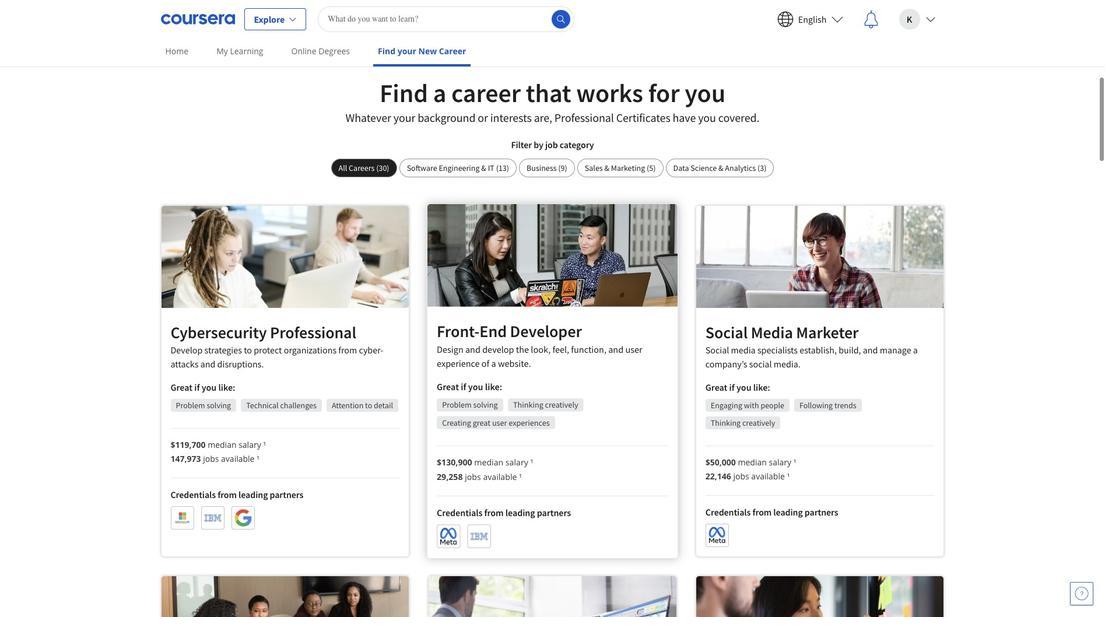 Task type: locate. For each thing, give the bounding box(es) containing it.
find
[[378, 45, 396, 57], [380, 77, 428, 109]]

function,
[[571, 343, 607, 355]]

if down attacks
[[194, 382, 200, 393]]

online degrees link
[[287, 38, 355, 64]]

available inside $50,000 median salary ¹ 22,146 jobs available ¹
[[752, 470, 785, 482]]

1 & from the left
[[481, 163, 486, 173]]

0 vertical spatial user
[[626, 343, 643, 355]]

credentials for front-
[[437, 507, 483, 519]]

1 horizontal spatial creatively
[[743, 417, 775, 428]]

professional
[[555, 110, 614, 125], [270, 322, 356, 343]]

29,258
[[437, 471, 463, 482]]

1 vertical spatial professional
[[270, 322, 356, 343]]

problem up the creating
[[442, 400, 472, 410]]

degrees
[[319, 45, 350, 57]]

develop
[[171, 344, 203, 356]]

median inside $50,000 median salary ¹ 22,146 jobs available ¹
[[738, 456, 767, 468]]

interests
[[490, 110, 532, 125]]

0 vertical spatial find
[[378, 45, 396, 57]]

great if you like: up engaging with people
[[706, 381, 770, 393]]

leading for marketer
[[774, 506, 803, 518]]

from down $119,700 median salary ¹ 147,973 jobs available ¹
[[218, 489, 237, 501]]

find left new
[[378, 45, 396, 57]]

leading down $119,700 median salary ¹ 147,973 jobs available ¹
[[239, 489, 268, 501]]

0 vertical spatial your
[[398, 45, 416, 57]]

median inside $119,700 median salary ¹ 147,973 jobs available ¹
[[208, 439, 237, 450]]

leading
[[239, 489, 268, 501], [774, 506, 803, 518], [506, 507, 535, 519]]

social media marketer image
[[696, 206, 944, 308]]

great if you like: for cybersecurity
[[171, 382, 235, 393]]

1 horizontal spatial problem
[[442, 400, 472, 410]]

and up "experience"
[[466, 343, 481, 355]]

credentials from leading partners down $119,700 median salary ¹ 147,973 jobs available ¹
[[171, 489, 304, 501]]

1 vertical spatial to
[[365, 400, 372, 411]]

like: up with
[[753, 381, 770, 393]]

1 vertical spatial your
[[394, 110, 415, 125]]

if up the engaging in the bottom of the page
[[729, 381, 735, 393]]

1 horizontal spatial to
[[365, 400, 372, 411]]

0 horizontal spatial great if you like:
[[171, 382, 235, 393]]

leading down $50,000 median salary ¹ 22,146 jobs available ¹
[[774, 506, 803, 518]]

credentials from leading partners for developer
[[437, 507, 571, 519]]

you
[[685, 77, 726, 109], [698, 110, 716, 125], [468, 381, 483, 393], [737, 381, 752, 393], [202, 382, 217, 393]]

attention to detail
[[332, 400, 393, 411]]

median for develop
[[208, 439, 237, 450]]

to up disruptions.
[[244, 344, 252, 356]]

0 horizontal spatial thinking creatively
[[513, 400, 579, 410]]

3 & from the left
[[719, 163, 724, 173]]

great if you like:
[[437, 381, 502, 393], [706, 381, 770, 393], [171, 382, 235, 393]]

software
[[407, 163, 437, 173]]

jobs inside $50,000 median salary ¹ 22,146 jobs available ¹
[[734, 470, 749, 482]]

disruptions.
[[217, 358, 264, 370]]

0 horizontal spatial like:
[[218, 382, 235, 393]]

2 horizontal spatial salary
[[769, 456, 792, 468]]

2 horizontal spatial available
[[752, 470, 785, 482]]

you up engaging with people
[[737, 381, 752, 393]]

home link
[[161, 38, 193, 64]]

user right great
[[492, 417, 507, 428]]

credentials down 22,146
[[706, 506, 751, 518]]

What do you want to learn? text field
[[318, 6, 575, 32]]

0 horizontal spatial credentials
[[171, 489, 216, 501]]

0 vertical spatial professional
[[555, 110, 614, 125]]

look,
[[531, 343, 551, 355]]

online
[[291, 45, 316, 57]]

0 vertical spatial thinking
[[513, 400, 544, 410]]

0 horizontal spatial user
[[492, 417, 507, 428]]

0 horizontal spatial available
[[221, 453, 255, 464]]

background
[[418, 110, 476, 125]]

0 vertical spatial to
[[244, 344, 252, 356]]

jobs right 29,258
[[465, 471, 481, 482]]

a right manage at the right bottom of the page
[[913, 344, 918, 356]]

credentials from leading partners down $130,900 median salary ¹ 29,258 jobs available ¹
[[437, 507, 571, 519]]

jobs right 22,146
[[734, 470, 749, 482]]

my learning
[[217, 45, 263, 57]]

1 vertical spatial creatively
[[743, 417, 775, 428]]

thinking creatively down engaging with people
[[711, 417, 775, 428]]

user inside front-end developer design and develop the look, feel, function, and user experience of a website.
[[626, 343, 643, 355]]

have
[[673, 110, 696, 125]]

thinking up experiences
[[513, 400, 544, 410]]

from left cyber-
[[338, 344, 357, 356]]

1 horizontal spatial &
[[605, 163, 610, 173]]

jobs right 147,973
[[203, 453, 219, 464]]

a inside find a career that works for you whatever your background or interests are, professional certificates have you covered.
[[433, 77, 446, 109]]

& inside 'button'
[[605, 163, 610, 173]]

median right $119,700 at left
[[208, 439, 237, 450]]

0 horizontal spatial credentials from leading partners
[[171, 489, 304, 501]]

k
[[907, 13, 912, 25]]

1 horizontal spatial median
[[475, 457, 504, 468]]

1 horizontal spatial great if you like:
[[437, 381, 502, 393]]

online degrees
[[291, 45, 350, 57]]

if down "experience"
[[461, 381, 466, 393]]

from for cybersecurity professional
[[218, 489, 237, 501]]

salary inside $50,000 median salary ¹ 22,146 jobs available ¹
[[769, 456, 792, 468]]

solving
[[473, 400, 498, 410], [207, 400, 231, 411]]

salary inside $119,700 median salary ¹ 147,973 jobs available ¹
[[239, 439, 261, 450]]

1 horizontal spatial great
[[437, 381, 459, 393]]

0 horizontal spatial problem
[[176, 400, 205, 411]]

median
[[208, 439, 237, 450], [738, 456, 767, 468], [475, 457, 504, 468]]

1 vertical spatial find
[[380, 77, 428, 109]]

credentials down 29,258
[[437, 507, 483, 519]]

and down strategies at the left bottom of page
[[200, 358, 215, 370]]

1 horizontal spatial leading
[[506, 507, 535, 519]]

& for data science & analytics (3)
[[719, 163, 724, 173]]

protect
[[254, 344, 282, 356]]

1 horizontal spatial credentials
[[437, 507, 483, 519]]

the
[[516, 343, 529, 355]]

organizations
[[284, 344, 337, 356]]

2 horizontal spatial leading
[[774, 506, 803, 518]]

salary for marketer
[[769, 456, 792, 468]]

if for front-
[[461, 381, 466, 393]]

1 horizontal spatial credentials from leading partners
[[437, 507, 571, 519]]

2 horizontal spatial great if you like:
[[706, 381, 770, 393]]

available right 22,146
[[752, 470, 785, 482]]

0 horizontal spatial partners
[[270, 489, 304, 501]]

to left the detail
[[365, 400, 372, 411]]

social up company's
[[706, 344, 729, 356]]

all
[[339, 163, 347, 173]]

explore button
[[244, 8, 306, 30]]

1 horizontal spatial problem solving
[[442, 400, 498, 410]]

professional inside cybersecurity professional develop strategies to protect organizations from cyber- attacks and disruptions.
[[270, 322, 356, 343]]

0 horizontal spatial salary
[[239, 439, 261, 450]]

median right $130,900
[[475, 457, 504, 468]]

thinking
[[513, 400, 544, 410], [711, 417, 741, 428]]

1 horizontal spatial user
[[626, 343, 643, 355]]

2 vertical spatial a
[[492, 357, 496, 369]]

& right "sales"
[[605, 163, 610, 173]]

2 horizontal spatial credentials
[[706, 506, 751, 518]]

a up the background
[[433, 77, 446, 109]]

1 horizontal spatial thinking
[[711, 417, 741, 428]]

& left the it
[[481, 163, 486, 173]]

and right function,
[[609, 343, 624, 355]]

0 horizontal spatial a
[[433, 77, 446, 109]]

1 horizontal spatial jobs
[[465, 471, 481, 482]]

experiences
[[509, 417, 550, 428]]

2 horizontal spatial median
[[738, 456, 767, 468]]

business
[[527, 163, 557, 173]]

career
[[439, 45, 466, 57]]

like: down of
[[485, 381, 502, 393]]

leading for develop
[[239, 489, 268, 501]]

salary down "people"
[[769, 456, 792, 468]]

and inside cybersecurity professional develop strategies to protect organizations from cyber- attacks and disruptions.
[[200, 358, 215, 370]]

2 & from the left
[[605, 163, 610, 173]]

strategies
[[204, 344, 242, 356]]

(13)
[[496, 163, 509, 173]]

and right build,
[[863, 344, 878, 356]]

your left new
[[398, 45, 416, 57]]

k button
[[890, 0, 945, 38]]

available inside $119,700 median salary ¹ 147,973 jobs available ¹
[[221, 453, 255, 464]]

a right of
[[492, 357, 496, 369]]

available inside $130,900 median salary ¹ 29,258 jobs available ¹
[[483, 471, 517, 482]]

thinking creatively up experiences
[[513, 400, 579, 410]]

credentials for cybersecurity
[[171, 489, 216, 501]]

professional up "organizations" at the bottom
[[270, 322, 356, 343]]

1 vertical spatial thinking
[[711, 417, 741, 428]]

& right "science"
[[719, 163, 724, 173]]

problem for cybersecurity professional
[[176, 400, 205, 411]]

1 horizontal spatial if
[[461, 381, 466, 393]]

following trends
[[800, 400, 857, 410]]

your right whatever
[[394, 110, 415, 125]]

1 horizontal spatial available
[[483, 471, 517, 482]]

leading down $130,900 median salary ¹ 29,258 jobs available ¹
[[506, 507, 535, 519]]

2 horizontal spatial a
[[913, 344, 918, 356]]

0 horizontal spatial solving
[[207, 400, 231, 411]]

you for cybersecurity professional
[[202, 382, 217, 393]]

you down strategies at the left bottom of page
[[202, 382, 217, 393]]

available right 147,973
[[221, 453, 255, 464]]

problem solving up $119,700 at left
[[176, 400, 231, 411]]

median right $50,000
[[738, 456, 767, 468]]

0 vertical spatial a
[[433, 77, 446, 109]]

if for social
[[729, 381, 735, 393]]

0 horizontal spatial problem solving
[[176, 400, 231, 411]]

1 vertical spatial user
[[492, 417, 507, 428]]

attention
[[332, 400, 364, 411]]

solving for developer
[[473, 400, 498, 410]]

great if you like: down attacks
[[171, 382, 235, 393]]

credentials from leading partners down $50,000 median salary ¹ 22,146 jobs available ¹
[[706, 506, 839, 518]]

analytics
[[725, 163, 756, 173]]

salary inside $130,900 median salary ¹ 29,258 jobs available ¹
[[506, 457, 528, 468]]

solving up great
[[473, 400, 498, 410]]

0 horizontal spatial to
[[244, 344, 252, 356]]

great for social media marketer
[[706, 381, 728, 393]]

marketer
[[796, 322, 859, 343]]

user right function,
[[626, 343, 643, 355]]

1 horizontal spatial a
[[492, 357, 496, 369]]

1 vertical spatial a
[[913, 344, 918, 356]]

salary down experiences
[[506, 457, 528, 468]]

find a career that works for you whatever your background or interests are, professional certificates have you covered.
[[346, 77, 760, 125]]

1 horizontal spatial salary
[[506, 457, 528, 468]]

jobs inside $130,900 median salary ¹ 29,258 jobs available ¹
[[465, 471, 481, 482]]

careers
[[349, 163, 375, 173]]

option group
[[331, 159, 774, 177]]

to
[[244, 344, 252, 356], [365, 400, 372, 411]]

professional up category
[[555, 110, 614, 125]]

available right 29,258
[[483, 471, 517, 482]]

social up media
[[706, 322, 748, 343]]

salary for develop
[[239, 439, 261, 450]]

0 horizontal spatial leading
[[239, 489, 268, 501]]

salary down technical
[[239, 439, 261, 450]]

are,
[[534, 110, 552, 125]]

coursera image
[[161, 10, 235, 28]]

2 social from the top
[[706, 344, 729, 356]]

find inside 'link'
[[378, 45, 396, 57]]

0 vertical spatial creatively
[[545, 400, 579, 410]]

engineering
[[439, 163, 480, 173]]

jobs inside $119,700 median salary ¹ 147,973 jobs available ¹
[[203, 453, 219, 464]]

problem solving for develop
[[176, 400, 231, 411]]

great up the engaging in the bottom of the page
[[706, 381, 728, 393]]

design
[[437, 343, 464, 355]]

2 horizontal spatial partners
[[805, 506, 839, 518]]

1 horizontal spatial like:
[[485, 381, 502, 393]]

2 horizontal spatial credentials from leading partners
[[706, 506, 839, 518]]

2 horizontal spatial great
[[706, 381, 728, 393]]

2 horizontal spatial if
[[729, 381, 735, 393]]

like:
[[485, 381, 502, 393], [753, 381, 770, 393], [218, 382, 235, 393]]

learning
[[230, 45, 263, 57]]

available for marketer
[[752, 470, 785, 482]]

None search field
[[318, 6, 575, 32]]

solving for develop
[[207, 400, 231, 411]]

0 horizontal spatial great
[[171, 382, 193, 393]]

find inside find a career that works for you whatever your background or interests are, professional certificates have you covered.
[[380, 77, 428, 109]]

0 horizontal spatial jobs
[[203, 453, 219, 464]]

from down $130,900 median salary ¹ 29,258 jobs available ¹
[[485, 507, 504, 519]]

0 horizontal spatial median
[[208, 439, 237, 450]]

2 horizontal spatial like:
[[753, 381, 770, 393]]

find up whatever
[[380, 77, 428, 109]]

solving left technical
[[207, 400, 231, 411]]

1 horizontal spatial partners
[[537, 507, 571, 519]]

2 horizontal spatial jobs
[[734, 470, 749, 482]]

you for social media marketer
[[737, 381, 752, 393]]

1 vertical spatial social
[[706, 344, 729, 356]]

experience
[[437, 357, 480, 369]]

creatively down with
[[743, 417, 775, 428]]

creatively up experiences
[[545, 400, 579, 410]]

your inside find a career that works for you whatever your background or interests are, professional certificates have you covered.
[[394, 110, 415, 125]]

a
[[433, 77, 446, 109], [913, 344, 918, 356], [492, 357, 496, 369]]

1 horizontal spatial thinking creatively
[[711, 417, 775, 428]]

problem for front-end developer
[[442, 400, 472, 410]]

and
[[466, 343, 481, 355], [609, 343, 624, 355], [863, 344, 878, 356], [200, 358, 215, 370]]

problem solving up great
[[442, 400, 498, 410]]

great down "experience"
[[437, 381, 459, 393]]

thinking down the engaging in the bottom of the page
[[711, 417, 741, 428]]

1 horizontal spatial solving
[[473, 400, 498, 410]]

0 horizontal spatial &
[[481, 163, 486, 173]]

partners
[[270, 489, 304, 501], [805, 506, 839, 518], [537, 507, 571, 519]]

career
[[451, 77, 521, 109]]

problem up $119,700 at left
[[176, 400, 205, 411]]

0 horizontal spatial thinking
[[513, 400, 544, 410]]

help center image
[[1075, 587, 1089, 601]]

new
[[419, 45, 437, 57]]

median inside $130,900 median salary ¹ 29,258 jobs available ¹
[[475, 457, 504, 468]]

you up have
[[685, 77, 726, 109]]

from
[[338, 344, 357, 356], [218, 489, 237, 501], [753, 506, 772, 518], [485, 507, 504, 519]]

2 horizontal spatial &
[[719, 163, 724, 173]]

0 horizontal spatial professional
[[270, 322, 356, 343]]

like: for develop
[[218, 382, 235, 393]]

find for your
[[378, 45, 396, 57]]

great
[[437, 381, 459, 393], [706, 381, 728, 393], [171, 382, 193, 393]]

great down attacks
[[171, 382, 193, 393]]

Business (9) button
[[519, 159, 575, 177]]

available for developer
[[483, 471, 517, 482]]

find your new career link
[[373, 38, 471, 66]]

0 vertical spatial social
[[706, 322, 748, 343]]

front-
[[437, 321, 480, 342]]

Software Engineering & IT (13) button
[[399, 159, 517, 177]]

english button
[[768, 0, 853, 38]]

home
[[165, 45, 189, 57]]

1 vertical spatial thinking creatively
[[711, 417, 775, 428]]

0 horizontal spatial creatively
[[545, 400, 579, 410]]

cybersecurity professional develop strategies to protect organizations from cyber- attacks and disruptions.
[[171, 322, 383, 370]]

option group containing all careers (30)
[[331, 159, 774, 177]]

sales
[[585, 163, 603, 173]]

from down $50,000 median salary ¹ 22,146 jobs available ¹
[[753, 506, 772, 518]]

credentials down 147,973
[[171, 489, 216, 501]]

like: down disruptions.
[[218, 382, 235, 393]]

you down of
[[468, 381, 483, 393]]

great if you like: down "experience"
[[437, 381, 502, 393]]

0 horizontal spatial if
[[194, 382, 200, 393]]

1 horizontal spatial professional
[[555, 110, 614, 125]]



Task type: describe. For each thing, give the bounding box(es) containing it.
works
[[577, 77, 643, 109]]

social media marketer social media specialists establish, build, and manage a company's social media.
[[706, 322, 918, 370]]

build,
[[839, 344, 861, 356]]

developer
[[510, 321, 582, 342]]

that
[[526, 77, 571, 109]]

establish,
[[800, 344, 837, 356]]

$119,700
[[171, 439, 206, 450]]

by
[[534, 139, 544, 150]]

front-end developer design and develop the look, feel, function, and user experience of a website.
[[437, 321, 643, 369]]

category
[[560, 139, 594, 150]]

science
[[691, 163, 717, 173]]

a inside social media marketer social media specialists establish, build, and manage a company's social media.
[[913, 344, 918, 356]]

data
[[673, 163, 689, 173]]

great if you like: for social
[[706, 381, 770, 393]]

for
[[648, 77, 680, 109]]

marketing
[[611, 163, 645, 173]]

credentials from leading partners for develop
[[171, 489, 304, 501]]

cybersecurity analyst image
[[161, 206, 409, 308]]

certificates
[[616, 110, 671, 125]]

jobs for developer
[[465, 471, 481, 482]]

Data Science & Analytics (3) button
[[666, 159, 774, 177]]

a inside front-end developer design and develop the look, feel, function, and user experience of a website.
[[492, 357, 496, 369]]

sales & marketing (5)
[[585, 163, 656, 173]]

with
[[744, 400, 759, 410]]

great for front-end developer
[[437, 381, 459, 393]]

technical
[[246, 400, 279, 411]]

jobs for develop
[[203, 453, 219, 464]]

from for social media marketer
[[753, 506, 772, 518]]

$130,900
[[437, 457, 472, 468]]

partners for professional
[[270, 489, 304, 501]]

from inside cybersecurity professional develop strategies to protect organizations from cyber- attacks and disruptions.
[[338, 344, 357, 356]]

0 vertical spatial thinking creatively
[[513, 400, 579, 410]]

your inside find your new career 'link'
[[398, 45, 416, 57]]

problem solving for developer
[[442, 400, 498, 410]]

data science & analytics (3)
[[673, 163, 767, 173]]

english
[[798, 13, 827, 25]]

jobs for marketer
[[734, 470, 749, 482]]

great for cybersecurity professional
[[171, 382, 193, 393]]

or
[[478, 110, 488, 125]]

job
[[545, 139, 558, 150]]

1 social from the top
[[706, 322, 748, 343]]

& for software engineering & it (13)
[[481, 163, 486, 173]]

covered.
[[719, 110, 760, 125]]

$50,000
[[706, 456, 736, 468]]

my learning link
[[212, 38, 268, 64]]

credentials from leading partners for marketer
[[706, 506, 839, 518]]

creating
[[442, 417, 471, 428]]

specialists
[[758, 344, 798, 356]]

find your new career
[[378, 45, 466, 57]]

(30)
[[376, 163, 389, 173]]

explore
[[254, 13, 285, 25]]

professional inside find a career that works for you whatever your background or interests are, professional certificates have you covered.
[[555, 110, 614, 125]]

develop
[[483, 343, 514, 355]]

great if you like: for front-
[[437, 381, 502, 393]]

(5)
[[647, 163, 656, 173]]

(9)
[[558, 163, 567, 173]]

22,146
[[706, 470, 731, 482]]

detail
[[374, 400, 393, 411]]

to inside cybersecurity professional develop strategies to protect organizations from cyber- attacks and disruptions.
[[244, 344, 252, 356]]

great
[[473, 417, 491, 428]]

you for front-end developer
[[468, 381, 483, 393]]

median for marketer
[[738, 456, 767, 468]]

all careers (30)
[[339, 163, 389, 173]]

like: for marketer
[[753, 381, 770, 393]]

median for developer
[[475, 457, 504, 468]]

website.
[[498, 357, 531, 369]]

end
[[480, 321, 507, 342]]

trends
[[835, 400, 857, 410]]

$119,700 median salary ¹ 147,973 jobs available ¹
[[171, 439, 266, 464]]

creating great user experiences
[[442, 417, 550, 428]]

it
[[488, 163, 495, 173]]

filter by job category
[[511, 139, 594, 150]]

challenges
[[280, 400, 317, 411]]

whatever
[[346, 110, 391, 125]]

cybersecurity
[[171, 322, 267, 343]]

feel,
[[553, 343, 569, 355]]

partners for end
[[537, 507, 571, 519]]

available for develop
[[221, 453, 255, 464]]

$50,000 median salary ¹ 22,146 jobs available ¹
[[706, 456, 797, 482]]

manage
[[880, 344, 912, 356]]

All Careers (30) button
[[331, 159, 397, 177]]

$130,900 median salary ¹ 29,258 jobs available ¹
[[437, 457, 533, 482]]

engaging with people
[[711, 400, 785, 410]]

business (9)
[[527, 163, 567, 173]]

Sales & Marketing (5) button
[[577, 159, 664, 177]]

(3)
[[758, 163, 767, 173]]

and inside social media marketer social media specialists establish, build, and manage a company's social media.
[[863, 344, 878, 356]]

leading for developer
[[506, 507, 535, 519]]

filter
[[511, 139, 532, 150]]

people
[[761, 400, 785, 410]]

you right have
[[698, 110, 716, 125]]

like: for developer
[[485, 381, 502, 393]]

media
[[731, 344, 756, 356]]

from for front-end developer
[[485, 507, 504, 519]]

credentials for social
[[706, 506, 751, 518]]

media.
[[774, 358, 801, 370]]

technical challenges
[[246, 400, 317, 411]]

social
[[749, 358, 772, 370]]

partners for media
[[805, 506, 839, 518]]

salary for developer
[[506, 457, 528, 468]]

software engineering & it (13)
[[407, 163, 509, 173]]

find for a
[[380, 77, 428, 109]]

if for cybersecurity
[[194, 382, 200, 393]]

following
[[800, 400, 833, 410]]

cyber-
[[359, 344, 383, 356]]

147,973
[[171, 453, 201, 464]]

media
[[751, 322, 793, 343]]

company's
[[706, 358, 748, 370]]



Task type: vqa. For each thing, say whether or not it's contained in the screenshot.
earn within the When you enroll in the course, you get access to all of the courses in the Certificate, and you earn a certificate when you complete the work. Your electronic Certificate will be added to your Accomplishments page - from there, you can print your Certificate or add it to your LinkedIn profile.  If you only want to read and view the course content, you can audit the course for free.
no



